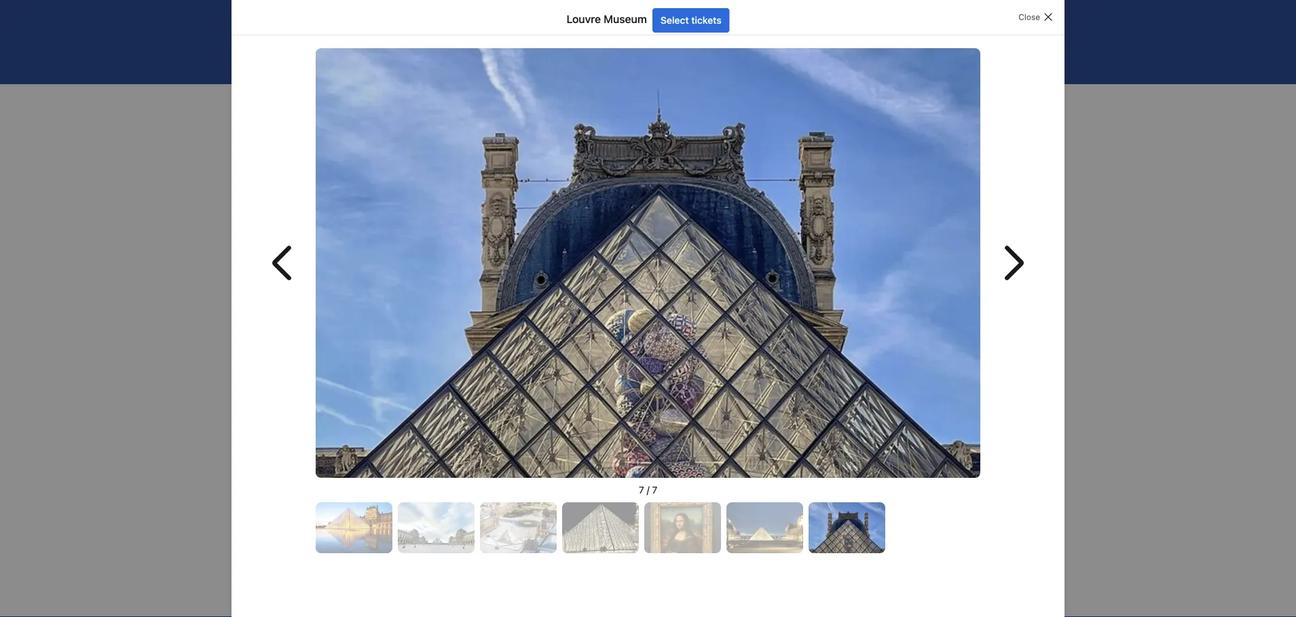Task type: vqa. For each thing, say whether or not it's contained in the screenshot.
Tickets and prices
yes



Task type: describe. For each thing, give the bounding box(es) containing it.
admission
[[283, 145, 333, 158]]

museum inside the louvre museum admission to the art museum where you can find celebrated works like the mona lisa
[[341, 118, 409, 141]]

you
[[462, 145, 480, 158]]

(632
[[398, 544, 422, 557]]

flight + hotel link
[[415, 46, 516, 76]]

2 the from the left
[[632, 145, 648, 158]]

taxis
[[767, 55, 788, 67]]

can
[[483, 145, 501, 158]]

/ for 7
[[647, 484, 650, 496]]

black friday deal
[[367, 519, 433, 529]]

photos
[[981, 446, 1012, 458]]

good
[[369, 544, 395, 557]]

car rentals
[[549, 55, 597, 67]]

show
[[933, 446, 958, 458]]

find
[[503, 145, 522, 158]]

airport taxis
[[735, 55, 788, 67]]

flights
[[371, 55, 401, 67]]

louvre museum dialog
[[231, 0, 1065, 617]]

where
[[429, 145, 459, 158]]

0 horizontal spatial 7
[[639, 484, 644, 496]]

availability
[[844, 543, 901, 556]]

tickets
[[691, 15, 722, 26]]

hotel
[[481, 55, 504, 67]]

mona
[[650, 145, 678, 158]]

0 horizontal spatial attractions link
[[320, 95, 363, 107]]

to
[[336, 145, 346, 158]]

by
[[903, 543, 916, 556]]

search
[[772, 543, 809, 556]]

1 horizontal spatial attractions link
[[611, 46, 701, 76]]

all
[[960, 446, 971, 458]]

car
[[549, 55, 564, 67]]

1 vertical spatial louvre
[[378, 96, 404, 106]]

airport
[[735, 55, 765, 67]]

ticket
[[812, 543, 842, 556]]

date
[[919, 543, 942, 556]]

works
[[581, 145, 610, 158]]

lisa
[[681, 145, 700, 158]]

search ticket availability by date
[[772, 543, 942, 556]]



Task type: locate. For each thing, give the bounding box(es) containing it.
louvre
[[567, 13, 601, 26], [378, 96, 404, 106], [283, 118, 337, 141]]

car rentals link
[[518, 46, 608, 76]]

select tickets button
[[652, 8, 730, 33]]

museum inside dialog
[[604, 13, 647, 26]]

the right to
[[349, 145, 365, 158]]

flight
[[445, 55, 470, 67]]

louvre inside the louvre museum admission to the art museum where you can find celebrated works like the mona lisa
[[283, 118, 337, 141]]

1 vertical spatial attractions
[[320, 96, 363, 106]]

prices
[[850, 511, 890, 530]]

2 vertical spatial louvre
[[283, 118, 337, 141]]

0 horizontal spatial louvre
[[283, 118, 337, 141]]

very
[[343, 544, 367, 557]]

museum left "select" on the right top of the page
[[604, 13, 647, 26]]

louvre museum
[[567, 13, 647, 26], [378, 96, 439, 106]]

show all 7 photos
[[933, 446, 1012, 458]]

1 vertical spatial museum
[[406, 96, 439, 106]]

0 vertical spatial attractions
[[642, 55, 690, 67]]

1 horizontal spatial louvre
[[378, 96, 404, 106]]

louvre up rentals
[[567, 13, 601, 26]]

deal
[[416, 519, 433, 529]]

attractions down stays
[[320, 96, 363, 106]]

attractions down "select" on the right top of the page
[[642, 55, 690, 67]]

museum
[[604, 13, 647, 26], [406, 96, 439, 106], [341, 118, 409, 141]]

select tickets
[[661, 15, 722, 26]]

flights link
[[341, 46, 412, 76]]

1 the from the left
[[349, 145, 365, 158]]

7
[[973, 446, 978, 458], [639, 484, 644, 496], [652, 484, 657, 496]]

louvre down "flights"
[[378, 96, 404, 106]]

reviews)
[[425, 544, 466, 557]]

5
[[334, 544, 340, 557]]

friday
[[390, 519, 413, 529]]

0 vertical spatial louvre museum
[[567, 13, 647, 26]]

7 for /
[[652, 484, 657, 496]]

stays link
[[272, 46, 338, 76]]

museum up museum on the left of the page
[[406, 96, 439, 106]]

1 vertical spatial louvre museum
[[378, 96, 439, 106]]

louvre inside dialog
[[567, 13, 601, 26]]

tickets
[[772, 511, 818, 530]]

2 vertical spatial museum
[[341, 118, 409, 141]]

0 vertical spatial louvre
[[567, 13, 601, 26]]

2 horizontal spatial louvre
[[567, 13, 601, 26]]

0 vertical spatial attractions link
[[611, 46, 701, 76]]

2 horizontal spatial 7
[[973, 446, 978, 458]]

1 horizontal spatial louvre museum
[[567, 13, 647, 26]]

museum up art
[[341, 118, 409, 141]]

/ for 4.1
[[328, 544, 331, 557]]

attractions inside "link"
[[642, 55, 690, 67]]

0 vertical spatial museum
[[604, 13, 647, 26]]

7 for all
[[973, 446, 978, 458]]

louvre museum inside dialog
[[567, 13, 647, 26]]

1 horizontal spatial 7
[[652, 484, 657, 496]]

7 / 7
[[639, 484, 657, 496]]

1 horizontal spatial the
[[632, 145, 648, 158]]

1 vertical spatial /
[[328, 544, 331, 557]]

0 vertical spatial /
[[647, 484, 650, 496]]

louvre museum up rentals
[[567, 13, 647, 26]]

attractions link down "select" on the right top of the page
[[611, 46, 701, 76]]

stays
[[303, 55, 327, 67]]

the
[[349, 145, 365, 158], [632, 145, 648, 158]]

0 horizontal spatial louvre museum
[[378, 96, 439, 106]]

0 horizontal spatial /
[[328, 544, 331, 557]]

1 horizontal spatial attractions
[[642, 55, 690, 67]]

+
[[472, 55, 478, 67]]

select
[[661, 15, 689, 26]]

flight + hotel
[[445, 55, 504, 67]]

and
[[822, 511, 847, 530]]

/
[[647, 484, 650, 496], [328, 544, 331, 557]]

tickets and prices
[[772, 511, 890, 530]]

4.1
[[310, 544, 325, 557]]

/ inside louvre museum dialog
[[647, 484, 650, 496]]

4.1 / 5 very good (632 reviews)
[[310, 544, 466, 557]]

attractions
[[642, 55, 690, 67], [320, 96, 363, 106]]

0 horizontal spatial attractions
[[320, 96, 363, 106]]

attractions link
[[611, 46, 701, 76], [320, 95, 363, 107]]

louvre up admission
[[283, 118, 337, 141]]

celebrated
[[525, 145, 578, 158]]

rentals
[[567, 55, 597, 67]]

1 vertical spatial attractions link
[[320, 95, 363, 107]]

attractions link down stays
[[320, 95, 363, 107]]

louvre museum admission to the art museum where you can find celebrated works like the mona lisa
[[283, 118, 700, 158]]

museum
[[384, 145, 426, 158]]

1 horizontal spatial /
[[647, 484, 650, 496]]

0 horizontal spatial the
[[349, 145, 365, 158]]

close
[[1019, 12, 1040, 22]]

black
[[367, 519, 387, 529]]

airport taxis link
[[704, 46, 800, 76]]

louvre museum down "flights"
[[378, 96, 439, 106]]

the right like
[[632, 145, 648, 158]]

like
[[612, 145, 629, 158]]

art
[[368, 145, 381, 158]]



